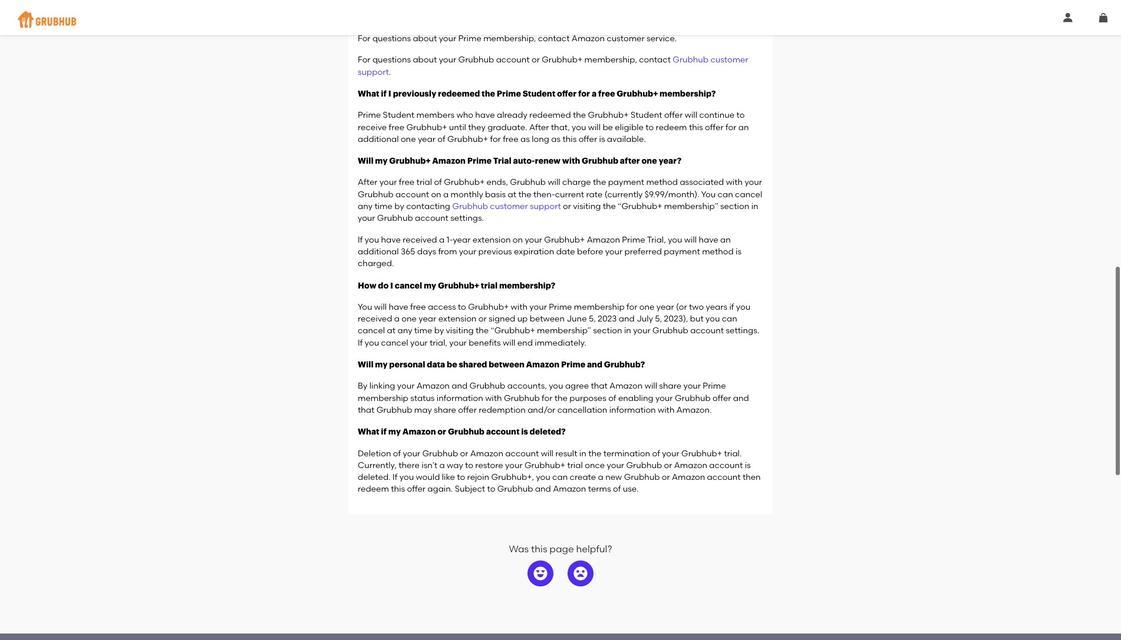 Task type: locate. For each thing, give the bounding box(es) containing it.
0 horizontal spatial membership?
[[499, 281, 556, 290]]

the down agree
[[555, 394, 568, 404]]

account inside or visiting the "grubhub+ membership" section in your grubhub account settings.
[[415, 214, 448, 224]]

0 vertical spatial payment
[[608, 178, 644, 188]]

0 vertical spatial on
[[431, 190, 441, 200]]

by inside you will have free access to grubhub+ with your prime membership for one year (or two years if you received a one year extension or signed up between june 5, 2023 and july 5, 2023), but you can cancel at any time by visiting the "grubhub+ membership" section in your grubhub account settings. if you cancel your trial, your benefits will end immediately.
[[434, 326, 444, 336]]

1 vertical spatial after
[[358, 178, 378, 188]]

grubhub+ inside after your free  trial of grubhub+ ends, grubhub will charge the payment method associated with your grubhub account on a monthly basis at the then-current rate (currently $9.99/month). you can cancel any time by contacting
[[444, 178, 485, 188]]

any inside you will have free access to grubhub+ with your prime membership for one year (or two years if you received a one year extension or signed up between june 5, 2023 and july 5, 2023), but you can cancel at any time by visiting the "grubhub+ membership" section in your grubhub account settings. if you cancel your trial, your benefits will end immediately.
[[398, 326, 412, 336]]

settings. inside or visiting the "grubhub+ membership" section in your grubhub account settings.
[[450, 214, 484, 224]]

a
[[592, 90, 597, 98], [443, 190, 449, 200], [439, 235, 445, 245], [394, 314, 400, 324], [439, 461, 445, 471], [598, 473, 603, 483]]

and/or
[[528, 405, 555, 415]]

time
[[375, 202, 393, 212], [414, 326, 432, 336]]

your inside or visiting the "grubhub+ membership" section in your grubhub account settings.
[[358, 214, 375, 224]]

prime inside prime student members who have already redeemed the grubhub+ student offer will continue to receive free grubhub+ until they graduate. after that, you will be eligible to redeem this offer for an additional one year of grubhub+ for free as long as this offer is available.
[[358, 110, 381, 120]]

"grubhub+ down up on the left
[[491, 326, 535, 336]]

1 vertical spatial time
[[414, 326, 432, 336]]

membership" up the immediately.
[[537, 326, 591, 336]]

method up $9.99/month).
[[646, 178, 678, 188]]

cancel
[[735, 190, 762, 200], [395, 281, 422, 290], [358, 326, 385, 336], [381, 338, 408, 348]]

0 vertical spatial what
[[358, 90, 379, 98]]

up
[[517, 314, 528, 324]]

1 horizontal spatial information
[[609, 405, 656, 415]]

2023
[[598, 314, 617, 324]]

membership down linking
[[358, 394, 408, 404]]

1 about from the top
[[413, 34, 437, 44]]

customer
[[607, 34, 645, 44], [710, 55, 748, 65], [490, 202, 528, 212]]

my
[[375, 157, 388, 165], [424, 281, 436, 290], [375, 361, 388, 369], [388, 428, 401, 436]]

as down that,
[[551, 134, 561, 144]]

1 horizontal spatial membership,
[[584, 55, 637, 65]]

be left eligible
[[603, 122, 613, 132]]

1 horizontal spatial student
[[523, 90, 555, 98]]

what for what if i previously redeemed the prime student offer for a free grubhub+ membership?
[[358, 90, 379, 98]]

you right that,
[[572, 122, 586, 132]]

grubhub inside grubhub customer support
[[673, 55, 709, 65]]

0 horizontal spatial you
[[358, 302, 372, 312]]

use.
[[623, 485, 639, 495]]

one
[[401, 134, 416, 144], [642, 157, 657, 165], [639, 302, 655, 312], [402, 314, 417, 324]]

the up benefits on the left bottom
[[476, 326, 489, 336]]

of
[[437, 134, 445, 144], [434, 178, 442, 188], [608, 394, 616, 404], [393, 449, 401, 459], [652, 449, 660, 459], [613, 485, 621, 495]]

grubhub customer support link for grubhub
[[452, 202, 561, 212]]

1-
[[446, 235, 453, 245]]

on
[[431, 190, 441, 200], [513, 235, 523, 245]]

this
[[689, 122, 703, 132], [563, 134, 577, 144], [391, 485, 405, 495], [531, 544, 547, 555]]

time up trial,
[[414, 326, 432, 336]]

prime up "preferred"
[[622, 235, 645, 245]]

1 vertical spatial customer
[[710, 55, 748, 65]]

customer up continue
[[710, 55, 748, 65]]

0 vertical spatial "grubhub+
[[618, 202, 662, 212]]

1 horizontal spatial received
[[403, 235, 437, 245]]

student
[[523, 90, 555, 98], [383, 110, 414, 120], [631, 110, 662, 120]]

support inside grubhub customer support
[[358, 67, 389, 77]]

membership inside by linking your amazon and grubhub accounts, you agree that amazon will share your prime membership status information with grubhub for the purposes of enabling your grubhub offer and that grubhub may share offer redemption and/or cancellation information with amazon.
[[358, 394, 408, 404]]

account inside you will have free access to grubhub+ with your prime membership for one year (or two years if you received a one year extension or signed up between june 5, 2023 and july 5, 2023), but you can cancel at any time by visiting the "grubhub+ membership" section in your grubhub account settings. if you cancel your trial, your benefits will end immediately.
[[690, 326, 724, 336]]

received inside if you have received a 1-year extension on your grubhub+ amazon prime trial, you will have an additional 365 days from your previous expiration date before your preferred payment method is charged.
[[403, 235, 437, 245]]

2 vertical spatial if
[[381, 428, 387, 436]]

0 horizontal spatial support
[[358, 67, 389, 77]]

by up trial,
[[434, 326, 444, 336]]

a right isn't
[[439, 461, 445, 471]]

support up receive on the top left
[[358, 67, 389, 77]]

2 as from the left
[[551, 134, 561, 144]]

on inside if you have received a 1-year extension on your grubhub+ amazon prime trial, you will have an additional 365 days from your previous expiration date before your preferred payment method is charged.
[[513, 235, 523, 245]]

0 horizontal spatial "grubhub+
[[491, 326, 535, 336]]

1 vertical spatial section
[[593, 326, 622, 336]]

offer left continue
[[664, 110, 683, 120]]

0 horizontal spatial visiting
[[446, 326, 474, 336]]

trial inside after your free  trial of grubhub+ ends, grubhub will charge the payment method associated with your grubhub account on a monthly basis at the then-current rate (currently $9.99/month). you can cancel any time by contacting
[[416, 178, 432, 188]]

be
[[603, 122, 613, 132], [447, 361, 457, 369]]

small image
[[1099, 13, 1108, 22]]

0 horizontal spatial trial
[[416, 178, 432, 188]]

0 vertical spatial questions
[[372, 34, 411, 44]]

purposes
[[570, 394, 606, 404]]

0 vertical spatial method
[[646, 178, 678, 188]]

to right eligible
[[646, 122, 654, 132]]

is inside deletion of your grubhub or amazon account will result in the termination of your grubhub+ trial. currently, there isn't a way to restore your grubhub+ trial once your grubhub or amazon account is deleted. if you would like to rejoin grubhub+, you can create a new grubhub or amazon account then redeem this offer again. subject to grubhub and amazon terms of use.
[[745, 461, 751, 471]]

0 vertical spatial trial
[[416, 178, 432, 188]]

prime student members who have already redeemed the grubhub+ student offer will continue to receive free grubhub+ until they graduate. after that, you will be eligible to redeem this offer for an additional one year of grubhub+ for free as long as this offer is available.
[[358, 110, 749, 144]]

between down end
[[489, 361, 524, 369]]

amazon
[[572, 34, 605, 44], [432, 157, 466, 165], [587, 235, 620, 245], [526, 361, 559, 369], [417, 382, 450, 392], [610, 382, 643, 392], [402, 428, 436, 436], [470, 449, 503, 459], [674, 461, 707, 471], [672, 473, 705, 483], [553, 485, 586, 495]]

redeemed up the who
[[438, 90, 480, 98]]

0 vertical spatial between
[[530, 314, 565, 324]]

1 vertical spatial received
[[358, 314, 392, 324]]

section down associated on the top of the page
[[720, 202, 749, 212]]

1 horizontal spatial on
[[513, 235, 523, 245]]

0 vertical spatial membership"
[[664, 202, 718, 212]]

information up what if my amazon or grubhub account is deleted?
[[437, 394, 483, 404]]

received inside you will have free access to grubhub+ with your prime membership for one year (or two years if you received a one year extension or signed up between june 5, 2023 and july 5, 2023), but you can cancel at any time by visiting the "grubhub+ membership" section in your grubhub account settings. if you cancel your trial, your benefits will end immediately.
[[358, 314, 392, 324]]

if inside you will have free access to grubhub+ with your prime membership for one year (or two years if you received a one year extension or signed up between june 5, 2023 and july 5, 2023), but you can cancel at any time by visiting the "grubhub+ membership" section in your grubhub account settings. if you cancel your trial, your benefits will end immediately.
[[729, 302, 734, 312]]

1 vertical spatial any
[[398, 326, 412, 336]]

year
[[418, 134, 435, 144], [453, 235, 471, 245], [656, 302, 674, 312], [419, 314, 436, 324]]

with up up on the left
[[511, 302, 528, 312]]

1 vertical spatial what
[[358, 428, 379, 436]]

after inside prime student members who have already redeemed the grubhub+ student offer will continue to receive free grubhub+ until they graduate. after that, you will be eligible to redeem this offer for an additional one year of grubhub+ for free as long as this offer is available.
[[529, 122, 549, 132]]

2 vertical spatial if
[[393, 473, 398, 483]]

can inside deletion of your grubhub or amazon account will result in the termination of your grubhub+ trial. currently, there isn't a way to restore your grubhub+ trial once your grubhub or amazon account is deleted. if you would like to rejoin grubhub+, you can create a new grubhub or amazon account then redeem this offer again. subject to grubhub and amazon terms of use.
[[552, 473, 568, 483]]

information down enabling
[[609, 405, 656, 415]]

0 vertical spatial membership?
[[660, 90, 716, 98]]

your
[[439, 34, 456, 44], [439, 55, 456, 65], [380, 178, 397, 188], [745, 178, 762, 188], [358, 214, 375, 224], [525, 235, 542, 245], [459, 247, 476, 257], [605, 247, 623, 257], [530, 302, 547, 312], [633, 326, 651, 336], [410, 338, 428, 348], [449, 338, 467, 348], [397, 382, 415, 392], [683, 382, 701, 392], [655, 394, 673, 404], [403, 449, 420, 459], [662, 449, 679, 459], [505, 461, 523, 471], [607, 461, 624, 471]]

or
[[532, 55, 540, 65], [563, 202, 571, 212], [478, 314, 487, 324], [438, 428, 446, 436], [460, 449, 468, 459], [664, 461, 672, 471], [662, 473, 670, 483]]

1 horizontal spatial between
[[530, 314, 565, 324]]

will up by
[[358, 361, 373, 369]]

1 vertical spatial grubhub customer support
[[452, 202, 561, 212]]

in inside you will have free access to grubhub+ with your prime membership for one year (or two years if you received a one year extension or signed up between june 5, 2023 and july 5, 2023), but you can cancel at any time by visiting the "grubhub+ membership" section in your grubhub account settings. if you cancel your trial, your benefits will end immediately.
[[624, 326, 631, 336]]

free inside after your free  trial of grubhub+ ends, grubhub will charge the payment method associated with your grubhub account on a monthly basis at the then-current rate (currently $9.99/month). you can cancel any time by contacting
[[399, 178, 415, 188]]

0 vertical spatial customer
[[607, 34, 645, 44]]

any up charged.
[[358, 202, 373, 212]]

long
[[532, 134, 549, 144]]

offer up that,
[[557, 90, 577, 98]]

membership?
[[660, 90, 716, 98], [499, 281, 556, 290]]

is inside prime student members who have already redeemed the grubhub+ student offer will continue to receive free grubhub+ until they graduate. after that, you will be eligible to redeem this offer for an additional one year of grubhub+ for free as long as this offer is available.
[[599, 134, 605, 144]]

redeem inside deletion of your grubhub or amazon account will result in the termination of your grubhub+ trial. currently, there isn't a way to restore your grubhub+ trial once your grubhub or amazon account is deleted. if you would like to rejoin grubhub+, you can create a new grubhub or amazon account then redeem this offer again. subject to grubhub and amazon terms of use.
[[358, 485, 389, 495]]

year?
[[659, 157, 682, 165]]

or inside you will have free access to grubhub+ with your prime membership for one year (or two years if you received a one year extension or signed up between june 5, 2023 and july 5, 2023), but you can cancel at any time by visiting the "grubhub+ membership" section in your grubhub account settings. if you cancel your trial, your benefits will end immediately.
[[478, 314, 487, 324]]

0 horizontal spatial membership,
[[483, 34, 536, 44]]

with inside you will have free access to grubhub+ with your prime membership for one year (or two years if you received a one year extension or signed up between june 5, 2023 and july 5, 2023), but you can cancel at any time by visiting the "grubhub+ membership" section in your grubhub account settings. if you cancel your trial, your benefits will end immediately.
[[511, 302, 528, 312]]

1 additional from the top
[[358, 134, 399, 144]]

who
[[457, 110, 473, 120]]

how do i cancel my grubhub+ trial membership?
[[358, 281, 556, 290]]

will
[[358, 157, 373, 165], [358, 361, 373, 369]]

contact down 'service.'
[[639, 55, 671, 65]]

i right do
[[390, 281, 393, 290]]

support for trial
[[530, 202, 561, 212]]

1 for from the top
[[358, 34, 370, 44]]

additional inside prime student members who have already redeemed the grubhub+ student offer will continue to receive free grubhub+ until they graduate. after that, you will be eligible to redeem this offer for an additional one year of grubhub+ for free as long as this offer is available.
[[358, 134, 399, 144]]

section inside or visiting the "grubhub+ membership" section in your grubhub account settings.
[[720, 202, 749, 212]]

grubhub customer support for grubhub
[[452, 202, 561, 212]]

will
[[685, 110, 697, 120], [588, 122, 601, 132], [548, 178, 560, 188], [684, 235, 697, 245], [374, 302, 387, 312], [503, 338, 515, 348], [645, 382, 657, 392], [541, 449, 553, 459]]

membership" down $9.99/month).
[[664, 202, 718, 212]]

2 vertical spatial can
[[552, 473, 568, 483]]

account
[[496, 55, 530, 65], [396, 190, 429, 200], [415, 214, 448, 224], [690, 326, 724, 336], [486, 428, 520, 436], [505, 449, 539, 459], [709, 461, 743, 471], [707, 473, 741, 483]]

1 horizontal spatial membership?
[[660, 90, 716, 98]]

terms
[[588, 485, 611, 495]]

grubhub customer support link down basis
[[452, 202, 561, 212]]

0 vertical spatial visiting
[[573, 202, 601, 212]]

time left contacting
[[375, 202, 393, 212]]

to inside you will have free access to grubhub+ with your prime membership for one year (or two years if you received a one year extension or signed up between june 5, 2023 and july 5, 2023), but you can cancel at any time by visiting the "grubhub+ membership" section in your grubhub account settings. if you cancel your trial, your benefits will end immediately.
[[458, 302, 466, 312]]

at right basis
[[508, 190, 516, 200]]

2 horizontal spatial in
[[751, 202, 758, 212]]

0 vertical spatial grubhub customer support link
[[358, 55, 748, 77]]

0 vertical spatial you
[[701, 190, 716, 200]]

0 vertical spatial in
[[751, 202, 758, 212]]

settings. down monthly
[[450, 214, 484, 224]]

the inside prime student members who have already redeemed the grubhub+ student offer will continue to receive free grubhub+ until they graduate. after that, you will be eligible to redeem this offer for an additional one year of grubhub+ for free as long as this offer is available.
[[573, 110, 586, 120]]

any inside after your free  trial of grubhub+ ends, grubhub will charge the payment method associated with your grubhub account on a monthly basis at the then-current rate (currently $9.99/month). you can cancel any time by contacting
[[358, 202, 373, 212]]

.
[[389, 67, 391, 77]]

free
[[598, 90, 615, 98], [389, 122, 404, 132], [503, 134, 518, 144], [399, 178, 415, 188], [410, 302, 426, 312]]

membership inside you will have free access to grubhub+ with your prime membership for one year (or two years if you received a one year extension or signed up between june 5, 2023 and july 5, 2023), but you can cancel at any time by visiting the "grubhub+ membership" section in your grubhub account settings. if you cancel your trial, your benefits will end immediately.
[[574, 302, 625, 312]]

prime
[[458, 34, 481, 44], [497, 90, 521, 98], [358, 110, 381, 120], [467, 157, 492, 165], [622, 235, 645, 245], [549, 302, 572, 312], [561, 361, 585, 369], [703, 382, 726, 392]]

charged.
[[358, 259, 394, 269]]

an
[[738, 122, 749, 132], [720, 235, 731, 245]]

you inside prime student members who have already redeemed the grubhub+ student offer will continue to receive free grubhub+ until they graduate. after that, you will be eligible to redeem this offer for an additional one year of grubhub+ for free as long as this offer is available.
[[572, 122, 586, 132]]

additional down receive on the top left
[[358, 134, 399, 144]]

1 will from the top
[[358, 157, 373, 165]]

received down the how
[[358, 314, 392, 324]]

and left the july
[[619, 314, 635, 324]]

that up purposes
[[591, 382, 608, 392]]

2 will from the top
[[358, 361, 373, 369]]

0 horizontal spatial be
[[447, 361, 457, 369]]

if up charged.
[[358, 235, 363, 245]]

by
[[395, 202, 404, 212], [434, 326, 444, 336]]

settings. inside you will have free access to grubhub+ with your prime membership for one year (or two years if you received a one year extension or signed up between june 5, 2023 and july 5, 2023), but you can cancel at any time by visiting the "grubhub+ membership" section in your grubhub account settings. if you cancel your trial, your benefits will end immediately.
[[726, 326, 759, 336]]

1 what from the top
[[358, 90, 379, 98]]

prime up already
[[497, 90, 521, 98]]

1 vertical spatial membership?
[[499, 281, 556, 290]]

result
[[555, 449, 577, 459]]

trial
[[493, 157, 511, 165]]

for
[[358, 34, 370, 44], [358, 55, 370, 65]]

1 horizontal spatial section
[[720, 202, 749, 212]]

received
[[403, 235, 437, 245], [358, 314, 392, 324]]

that,
[[551, 122, 570, 132]]

i for cancel
[[390, 281, 393, 290]]

1 vertical spatial for
[[358, 55, 370, 65]]

before
[[577, 247, 603, 257]]

the inside or visiting the "grubhub+ membership" section in your grubhub account settings.
[[603, 202, 616, 212]]

1 questions from the top
[[372, 34, 411, 44]]

0 horizontal spatial method
[[646, 178, 678, 188]]

1 vertical spatial redeem
[[358, 485, 389, 495]]

between right up on the left
[[530, 314, 565, 324]]

previously
[[393, 90, 436, 98]]

if up deletion in the left bottom of the page
[[381, 428, 387, 436]]

if inside deletion of your grubhub or amazon account will result in the termination of your grubhub+ trial. currently, there isn't a way to restore your grubhub+ trial once your grubhub or amazon account is deleted. if you would like to rejoin grubhub+, you can create a new grubhub or amazon account then redeem this offer again. subject to grubhub and amazon terms of use.
[[393, 473, 398, 483]]

to right continue
[[736, 110, 745, 120]]

method inside after your free  trial of grubhub+ ends, grubhub will charge the payment method associated with your grubhub account on a monthly basis at the then-current rate (currently $9.99/month). you can cancel any time by contacting
[[646, 178, 678, 188]]

0 vertical spatial section
[[720, 202, 749, 212]]

the inside by linking your amazon and grubhub accounts, you agree that amazon will share your prime membership status information with grubhub for the purposes of enabling your grubhub offer and that grubhub may share offer redemption and/or cancellation information with amazon.
[[555, 394, 568, 404]]

free inside you will have free access to grubhub+ with your prime membership for one year (or two years if you received a one year extension or signed up between june 5, 2023 and july 5, 2023), but you can cancel at any time by visiting the "grubhub+ membership" section in your grubhub account settings. if you cancel your trial, your benefits will end immediately.
[[410, 302, 426, 312]]

redeem
[[656, 122, 687, 132], [358, 485, 389, 495]]

1 horizontal spatial by
[[434, 326, 444, 336]]

0 horizontal spatial after
[[358, 178, 378, 188]]

be right data
[[447, 361, 457, 369]]

1 vertical spatial i
[[390, 281, 393, 290]]

auto-
[[513, 157, 535, 165]]

can left create
[[552, 473, 568, 483]]

365
[[401, 247, 415, 257]]

will up enabling
[[645, 382, 657, 392]]

you right trial,
[[668, 235, 682, 245]]

1 horizontal spatial customer
[[607, 34, 645, 44]]

payment
[[608, 178, 644, 188], [664, 247, 700, 257]]

1 vertical spatial in
[[624, 326, 631, 336]]

1 horizontal spatial visiting
[[573, 202, 601, 212]]

2 5, from the left
[[655, 314, 662, 324]]

for down continue
[[726, 122, 736, 132]]

"grubhub+ inside you will have free access to grubhub+ with your prime membership for one year (or two years if you received a one year extension or signed up between june 5, 2023 and july 5, 2023), but you can cancel at any time by visiting the "grubhub+ membership" section in your grubhub account settings. if you cancel your trial, your benefits will end immediately.
[[491, 326, 535, 336]]

this down there in the left of the page
[[391, 485, 405, 495]]

1 horizontal spatial any
[[398, 326, 412, 336]]

1 horizontal spatial in
[[624, 326, 631, 336]]

1 vertical spatial you
[[358, 302, 372, 312]]

date
[[556, 247, 575, 257]]

prime left trial
[[467, 157, 492, 165]]

for up and/or
[[542, 394, 553, 404]]

small image
[[1063, 13, 1073, 22]]

on up contacting
[[431, 190, 441, 200]]

grubhub inside you will have free access to grubhub+ with your prime membership for one year (or two years if you received a one year extension or signed up between june 5, 2023 and july 5, 2023), but you can cancel at any time by visiting the "grubhub+ membership" section in your grubhub account settings. if you cancel your trial, your benefits will end immediately.
[[653, 326, 688, 336]]

share right may
[[434, 405, 456, 415]]

$9.99/month).
[[645, 190, 699, 200]]

0 vertical spatial share
[[659, 382, 681, 392]]

was
[[509, 544, 529, 555]]

isn't
[[422, 461, 437, 471]]

i
[[388, 90, 391, 98], [390, 281, 393, 290]]

2 vertical spatial customer
[[490, 202, 528, 212]]

0 vertical spatial by
[[395, 202, 404, 212]]

additional up charged.
[[358, 247, 399, 257]]

0 vertical spatial an
[[738, 122, 749, 132]]

at
[[508, 190, 516, 200], [387, 326, 396, 336]]

1 as from the left
[[520, 134, 530, 144]]

2 vertical spatial in
[[579, 449, 586, 459]]

can
[[718, 190, 733, 200], [722, 314, 737, 324], [552, 473, 568, 483]]

0 vertical spatial time
[[375, 202, 393, 212]]

was this page helpful?
[[509, 544, 612, 555]]

preferred
[[625, 247, 662, 257]]

if right the deleted.
[[393, 473, 398, 483]]

"grubhub+ inside or visiting the "grubhub+ membership" section in your grubhub account settings.
[[618, 202, 662, 212]]

then
[[743, 473, 761, 483]]

have left access
[[389, 302, 408, 312]]

settings.
[[450, 214, 484, 224], [726, 326, 759, 336]]

trial
[[416, 178, 432, 188], [481, 281, 498, 290], [567, 461, 583, 471]]

1 vertical spatial an
[[720, 235, 731, 245]]

the down what if i previously redeemed the prime student offer for a free grubhub+ membership?
[[573, 110, 586, 120]]

have
[[475, 110, 495, 120], [381, 235, 401, 245], [699, 235, 718, 245], [389, 302, 408, 312]]

can inside you will have free access to grubhub+ with your prime membership for one year (or two years if you received a one year extension or signed up between june 5, 2023 and july 5, 2023), but you can cancel at any time by visiting the "grubhub+ membership" section in your grubhub account settings. if you cancel your trial, your benefits will end immediately.
[[722, 314, 737, 324]]

2 for from the top
[[358, 55, 370, 65]]

0 horizontal spatial received
[[358, 314, 392, 324]]

have inside prime student members who have already redeemed the grubhub+ student offer will continue to receive free grubhub+ until they graduate. after that, you will be eligible to redeem this offer for an additional one year of grubhub+ for free as long as this offer is available.
[[475, 110, 495, 120]]

redemption
[[479, 405, 526, 415]]

free left access
[[410, 302, 426, 312]]

if for what if i previously redeemed the prime student offer for a free grubhub+ membership?
[[381, 90, 387, 98]]

0 horizontal spatial membership"
[[537, 326, 591, 336]]

with
[[562, 157, 580, 165], [726, 178, 743, 188], [511, 302, 528, 312], [485, 394, 502, 404], [658, 405, 675, 415]]

there
[[399, 461, 420, 471]]

2 questions from the top
[[372, 55, 411, 65]]

between inside you will have free access to grubhub+ with your prime membership for one year (or two years if you received a one year extension or signed up between june 5, 2023 and july 5, 2023), but you can cancel at any time by visiting the "grubhub+ membership" section in your grubhub account settings. if you cancel your trial, your benefits will end immediately.
[[530, 314, 565, 324]]

of up contacting
[[434, 178, 442, 188]]

5, left 2023
[[589, 314, 596, 324]]

1 horizontal spatial support
[[530, 202, 561, 212]]

questions for for questions about your prime membership, contact amazon customer service.
[[372, 34, 411, 44]]

extension inside if you have received a 1-year extension on your grubhub+ amazon prime trial, you will have an additional 365 days from your previous expiration date before your preferred payment method is charged.
[[473, 235, 511, 245]]

2 about from the top
[[413, 55, 437, 65]]

1 vertical spatial share
[[434, 405, 456, 415]]

1 horizontal spatial settings.
[[726, 326, 759, 336]]

1 horizontal spatial redeem
[[656, 122, 687, 132]]

and inside deletion of your grubhub or amazon account will result in the termination of your grubhub+ trial. currently, there isn't a way to restore your grubhub+ trial once your grubhub or amazon account is deleted. if you would like to rejoin grubhub+, you can create a new grubhub or amazon account then redeem this offer again. subject to grubhub and amazon terms of use.
[[535, 485, 551, 495]]

any
[[358, 202, 373, 212], [398, 326, 412, 336]]

2 what from the top
[[358, 428, 379, 436]]

what
[[358, 90, 379, 98], [358, 428, 379, 436]]

customer for for questions about your grubhub account or grubhub+ membership, contact
[[710, 55, 748, 65]]

that down by
[[358, 405, 374, 415]]

0 vertical spatial be
[[603, 122, 613, 132]]

membership" inside you will have free access to grubhub+ with your prime membership for one year (or two years if you received a one year extension or signed up between june 5, 2023 and july 5, 2023), but you can cancel at any time by visiting the "grubhub+ membership" section in your grubhub account settings. if you cancel your trial, your benefits will end immediately.
[[537, 326, 591, 336]]

for up the july
[[627, 302, 637, 312]]

service.
[[647, 34, 677, 44]]

visiting down rate
[[573, 202, 601, 212]]

1 horizontal spatial an
[[738, 122, 749, 132]]

0 vertical spatial i
[[388, 90, 391, 98]]

0 vertical spatial redeem
[[656, 122, 687, 132]]

will up then-
[[548, 178, 560, 188]]

you inside after your free  trial of grubhub+ ends, grubhub will charge the payment method associated with your grubhub account on a monthly basis at the then-current rate (currently $9.99/month). you can cancel any time by contacting
[[701, 190, 716, 200]]

1 horizontal spatial after
[[529, 122, 549, 132]]

charge
[[562, 178, 591, 188]]

of left enabling
[[608, 394, 616, 404]]

1 vertical spatial can
[[722, 314, 737, 324]]

that
[[591, 382, 608, 392], [358, 405, 374, 415]]

customer left 'service.'
[[607, 34, 645, 44]]

do
[[378, 281, 389, 290]]

trial up create
[[567, 461, 583, 471]]

personal
[[389, 361, 425, 369]]

if up by
[[358, 338, 363, 348]]

by left contacting
[[395, 202, 404, 212]]

0 vertical spatial support
[[358, 67, 389, 77]]

0 vertical spatial information
[[437, 394, 483, 404]]

contact up for questions about your grubhub account or grubhub+ membership, contact
[[538, 34, 570, 44]]

0 horizontal spatial payment
[[608, 178, 644, 188]]

a inside you will have free access to grubhub+ with your prime membership for one year (or two years if you received a one year extension or signed up between june 5, 2023 and july 5, 2023), but you can cancel at any time by visiting the "grubhub+ membership" section in your grubhub account settings. if you cancel your trial, your benefits will end immediately.
[[394, 314, 400, 324]]

1 vertical spatial membership
[[358, 394, 408, 404]]

at inside after your free  trial of grubhub+ ends, grubhub will charge the payment method associated with your grubhub account on a monthly basis at the then-current rate (currently $9.99/month). you can cancel any time by contacting
[[508, 190, 516, 200]]

0 vertical spatial if
[[381, 90, 387, 98]]

trial.
[[724, 449, 742, 459]]

basis
[[485, 190, 506, 200]]

0 horizontal spatial between
[[489, 361, 524, 369]]

you left agree
[[549, 382, 563, 392]]

grubhub customer support link up what if i previously redeemed the prime student offer for a free grubhub+ membership?
[[358, 55, 748, 77]]

a up personal
[[394, 314, 400, 324]]

2 additional from the top
[[358, 247, 399, 257]]

section inside you will have free access to grubhub+ with your prime membership for one year (or two years if you received a one year extension or signed up between june 5, 2023 and july 5, 2023), but you can cancel at any time by visiting the "grubhub+ membership" section in your grubhub account settings. if you cancel your trial, your benefits will end immediately.
[[593, 326, 622, 336]]

0 vertical spatial for
[[358, 34, 370, 44]]

0 horizontal spatial contact
[[538, 34, 570, 44]]

0 vertical spatial will
[[358, 157, 373, 165]]

if inside if you have received a 1-year extension on your grubhub+ amazon prime trial, you will have an additional 365 days from your previous expiration date before your preferred payment method is charged.
[[358, 235, 363, 245]]

as left long
[[520, 134, 530, 144]]

redeemed inside prime student members who have already redeemed the grubhub+ student offer will continue to receive free grubhub+ until they graduate. after that, you will be eligible to redeem this offer for an additional one year of grubhub+ for free as long as this offer is available.
[[529, 110, 571, 120]]

grubhub customer support link
[[358, 55, 748, 77], [452, 202, 561, 212]]

0 vertical spatial any
[[358, 202, 373, 212]]

in inside or visiting the "grubhub+ membership" section in your grubhub account settings.
[[751, 202, 758, 212]]

customer for after your free  trial of grubhub+ ends, grubhub will charge the payment method associated with your grubhub account on a monthly basis at the then-current rate (currently $9.99/month). you can cancel any time by contacting
[[490, 202, 528, 212]]

page
[[550, 544, 574, 555]]

0 vertical spatial that
[[591, 382, 608, 392]]

grubhub inside or visiting the "grubhub+ membership" section in your grubhub account settings.
[[377, 214, 413, 224]]

a left 1-
[[439, 235, 445, 245]]

prime up for questions about your grubhub account or grubhub+ membership, contact
[[458, 34, 481, 44]]

1 horizontal spatial time
[[414, 326, 432, 336]]

redeem inside prime student members who have already redeemed the grubhub+ student offer will continue to receive free grubhub+ until they graduate. after that, you will be eligible to redeem this offer for an additional one year of grubhub+ for free as long as this offer is available.
[[656, 122, 687, 132]]

restore
[[475, 461, 503, 471]]

redeem up year?
[[656, 122, 687, 132]]

monthly
[[451, 190, 483, 200]]

can inside after your free  trial of grubhub+ ends, grubhub will charge the payment method associated with your grubhub account on a monthly basis at the then-current rate (currently $9.99/month). you can cancel any time by contacting
[[718, 190, 733, 200]]

the left then-
[[518, 190, 531, 200]]

time inside you will have free access to grubhub+ with your prime membership for one year (or two years if you received a one year extension or signed up between june 5, 2023 and july 5, 2023), but you can cancel at any time by visiting the "grubhub+ membership" section in your grubhub account settings. if you cancel your trial, your benefits will end immediately.
[[414, 326, 432, 336]]

for inside you will have free access to grubhub+ with your prime membership for one year (or two years if you received a one year extension or signed up between june 5, 2023 and july 5, 2023), but you can cancel at any time by visiting the "grubhub+ membership" section in your grubhub account settings. if you cancel your trial, your benefits will end immediately.
[[627, 302, 637, 312]]

0 vertical spatial about
[[413, 34, 437, 44]]

1 vertical spatial be
[[447, 361, 457, 369]]

one inside prime student members who have already redeemed the grubhub+ student offer will continue to receive free grubhub+ until they graduate. after that, you will be eligible to redeem this offer for an additional one year of grubhub+ for free as long as this offer is available.
[[401, 134, 416, 144]]

student up already
[[523, 90, 555, 98]]

payment inside if you have received a 1-year extension on your grubhub+ amazon prime trial, you will have an additional 365 days from your previous expiration date before your preferred payment method is charged.
[[664, 247, 700, 257]]

0 vertical spatial at
[[508, 190, 516, 200]]

have up they
[[475, 110, 495, 120]]

1 vertical spatial by
[[434, 326, 444, 336]]

what if i previously redeemed the prime student offer for a free grubhub+ membership?
[[358, 90, 716, 98]]

data
[[427, 361, 445, 369]]

my up deletion in the left bottom of the page
[[388, 428, 401, 436]]

visiting
[[573, 202, 601, 212], [446, 326, 474, 336]]

1 vertical spatial that
[[358, 405, 374, 415]]

2023),
[[664, 314, 688, 324]]



Task type: vqa. For each thing, say whether or not it's contained in the screenshot.
$0.65
no



Task type: describe. For each thing, give the bounding box(es) containing it.
if for what if my amazon or grubhub account is deleted?
[[381, 428, 387, 436]]

1 vertical spatial information
[[609, 405, 656, 415]]

deletion
[[358, 449, 391, 459]]

prime up agree
[[561, 361, 585, 369]]

with inside after your free  trial of grubhub+ ends, grubhub will charge the payment method associated with your grubhub account on a monthly basis at the then-current rate (currently $9.99/month). you can cancel any time by contacting
[[726, 178, 743, 188]]

the inside you will have free access to grubhub+ with your prime membership for one year (or two years if you received a one year extension or signed up between june 5, 2023 and july 5, 2023), but you can cancel at any time by visiting the "grubhub+ membership" section in your grubhub account settings. if you cancel your trial, your benefits will end immediately.
[[476, 326, 489, 336]]

visiting inside you will have free access to grubhub+ with your prime membership for one year (or two years if you received a one year extension or signed up between june 5, 2023 and july 5, 2023), but you can cancel at any time by visiting the "grubhub+ membership" section in your grubhub account settings. if you cancel your trial, your benefits will end immediately.
[[446, 326, 474, 336]]

enabling
[[618, 394, 653, 404]]

year down access
[[419, 314, 436, 324]]

1 horizontal spatial share
[[659, 382, 681, 392]]

0 horizontal spatial that
[[358, 405, 374, 415]]

this down that,
[[563, 134, 577, 144]]

by
[[358, 382, 367, 392]]

0 vertical spatial membership,
[[483, 34, 536, 44]]

of up there in the left of the page
[[393, 449, 401, 459]]

and down shared
[[452, 382, 468, 392]]

grubhub customer support for grubhub+
[[358, 55, 748, 77]]

will inside after your free  trial of grubhub+ ends, grubhub will charge the payment method associated with your grubhub account on a monthly basis at the then-current rate (currently $9.99/month). you can cancel any time by contacting
[[548, 178, 560, 188]]

new
[[605, 473, 622, 483]]

additional inside if you have received a 1-year extension on your grubhub+ amazon prime trial, you will have an additional 365 days from your previous expiration date before your preferred payment method is charged.
[[358, 247, 399, 257]]

receive
[[358, 122, 387, 132]]

this inside deletion of your grubhub or amazon account will result in the termination of your grubhub+ trial. currently, there isn't a way to restore your grubhub+ trial once your grubhub or amazon account is deleted. if you would like to rejoin grubhub+, you can create a new grubhub or amazon account then redeem this offer again. subject to grubhub and amazon terms of use.
[[391, 485, 405, 495]]

the inside deletion of your grubhub or amazon account will result in the termination of your grubhub+ trial. currently, there isn't a way to restore your grubhub+ trial once your grubhub or amazon account is deleted. if you would like to rejoin grubhub+, you can create a new grubhub or amazon account then redeem this offer again. subject to grubhub and amazon terms of use.
[[588, 449, 601, 459]]

of right termination
[[652, 449, 660, 459]]

would
[[416, 473, 440, 483]]

by inside after your free  trial of grubhub+ ends, grubhub will charge the payment method associated with your grubhub account on a monthly basis at the then-current rate (currently $9.99/month). you can cancel any time by contacting
[[395, 202, 404, 212]]

prime inside you will have free access to grubhub+ with your prime membership for one year (or two years if you received a one year extension or signed up between june 5, 2023 and july 5, 2023), but you can cancel at any time by visiting the "grubhub+ membership" section in your grubhub account settings. if you cancel your trial, your benefits will end immediately.
[[549, 302, 572, 312]]

this page was helpful image
[[533, 567, 548, 581]]

previous
[[478, 247, 512, 257]]

july
[[637, 314, 653, 324]]

this page was not helpful image
[[574, 567, 588, 581]]

will for will my personal data be shared between amazon prime and grubhub?
[[358, 361, 373, 369]]

with up redemption
[[485, 394, 502, 404]]

continue
[[699, 110, 734, 120]]

offer left available.
[[579, 134, 597, 144]]

the up they
[[482, 90, 495, 98]]

what for what if my amazon or grubhub account is deleted?
[[358, 428, 379, 436]]

they
[[468, 122, 486, 132]]

be inside prime student members who have already redeemed the grubhub+ student offer will continue to receive free grubhub+ until they graduate. after that, you will be eligible to redeem this offer for an additional one year of grubhub+ for free as long as this offer is available.
[[603, 122, 613, 132]]

deleted.
[[358, 473, 391, 483]]

cancellation
[[557, 405, 607, 415]]

1 vertical spatial between
[[489, 361, 524, 369]]

1 horizontal spatial contact
[[639, 55, 671, 65]]

will right that,
[[588, 122, 601, 132]]

for inside by linking your amazon and grubhub accounts, you agree that amazon will share your prime membership status information with grubhub for the purposes of enabling your grubhub offer and that grubhub may share offer redemption and/or cancellation information with amazon.
[[542, 394, 553, 404]]

grubhub customer support link for grubhub+
[[358, 55, 748, 77]]

will inside deletion of your grubhub or amazon account will result in the termination of your grubhub+ trial. currently, there isn't a way to restore your grubhub+ trial once your grubhub or amazon account is deleted. if you would like to rejoin grubhub+, you can create a new grubhub or amazon account then redeem this offer again. subject to grubhub and amazon terms of use.
[[541, 449, 553, 459]]

ends,
[[487, 178, 508, 188]]

trial inside deletion of your grubhub or amazon account will result in the termination of your grubhub+ trial. currently, there isn't a way to restore your grubhub+ trial once your grubhub or amazon account is deleted. if you would like to rejoin grubhub+, you can create a new grubhub or amazon account then redeem this offer again. subject to grubhub and amazon terms of use.
[[567, 461, 583, 471]]

how
[[358, 281, 376, 290]]

prime inside if you have received a 1-year extension on your grubhub+ amazon prime trial, you will have an additional 365 days from your previous expiration date before your preferred payment method is charged.
[[622, 235, 645, 245]]

and up agree
[[587, 361, 602, 369]]

free down graduate.
[[503, 134, 518, 144]]

or visiting the "grubhub+ membership" section in your grubhub account settings.
[[358, 202, 758, 224]]

0 horizontal spatial information
[[437, 394, 483, 404]]

you up charged.
[[365, 235, 379, 245]]

expiration
[[514, 247, 554, 257]]

grubhub?
[[604, 361, 645, 369]]

or inside or visiting the "grubhub+ membership" section in your grubhub account settings.
[[563, 202, 571, 212]]

what if my amazon or grubhub account is deleted?
[[358, 428, 566, 436]]

offer up trial.
[[713, 394, 731, 404]]

is inside if you have received a 1-year extension on your grubhub+ amazon prime trial, you will have an additional 365 days from your previous expiration date before your preferred payment method is charged.
[[736, 247, 742, 257]]

for for for questions about your prime membership, contact amazon customer service.
[[358, 34, 370, 44]]

for down graduate.
[[490, 134, 501, 144]]

way
[[447, 461, 463, 471]]

of inside by linking your amazon and grubhub accounts, you agree that amazon will share your prime membership status information with grubhub for the purposes of enabling your grubhub offer and that grubhub may share offer redemption and/or cancellation information with amazon.
[[608, 394, 616, 404]]

will down do
[[374, 302, 387, 312]]

account inside after your free  trial of grubhub+ ends, grubhub will charge the payment method associated with your grubhub account on a monthly basis at the then-current rate (currently $9.99/month). you can cancel any time by contacting
[[396, 190, 429, 200]]

will inside by linking your amazon and grubhub accounts, you agree that amazon will share your prime membership status information with grubhub for the purposes of enabling your grubhub offer and that grubhub may share offer redemption and/or cancellation information with amazon.
[[645, 382, 657, 392]]

accounts,
[[507, 382, 547, 392]]

from
[[438, 247, 457, 257]]

will left end
[[503, 338, 515, 348]]

2 horizontal spatial student
[[631, 110, 662, 120]]

(currently
[[605, 190, 643, 200]]

free right receive on the top left
[[389, 122, 404, 132]]

linking
[[369, 382, 395, 392]]

a inside after your free  trial of grubhub+ ends, grubhub will charge the payment method associated with your grubhub account on a monthly basis at the then-current rate (currently $9.99/month). you can cancel any time by contacting
[[443, 190, 449, 200]]

one up personal
[[402, 314, 417, 324]]

this down continue
[[689, 122, 703, 132]]

1 5, from the left
[[589, 314, 596, 324]]

0 vertical spatial contact
[[538, 34, 570, 44]]

renew
[[535, 157, 561, 165]]

after inside after your free  trial of grubhub+ ends, grubhub will charge the payment method associated with your grubhub account on a monthly basis at the then-current rate (currently $9.99/month). you can cancel any time by contacting
[[358, 178, 378, 188]]

rejoin
[[467, 473, 489, 483]]

method inside if you have received a 1-year extension on your grubhub+ amazon prime trial, you will have an additional 365 days from your previous expiration date before your preferred payment method is charged.
[[702, 247, 734, 257]]

again.
[[428, 485, 453, 495]]

by linking your amazon and grubhub accounts, you agree that amazon will share your prime membership status information with grubhub for the purposes of enabling your grubhub offer and that grubhub may share offer redemption and/or cancellation information with amazon.
[[358, 382, 749, 415]]

will my grubhub+ amazon prime trial auto-renew with grubhub after one year?
[[358, 157, 682, 165]]

my down receive on the top left
[[375, 157, 388, 165]]

if you have received a 1-year extension on your grubhub+ amazon prime trial, you will have an additional 365 days from your previous expiration date before your preferred payment method is charged.
[[358, 235, 742, 269]]

have inside you will have free access to grubhub+ with your prime membership for one year (or two years if you received a one year extension or signed up between june 5, 2023 and july 5, 2023), but you can cancel at any time by visiting the "grubhub+ membership" section in your grubhub account settings. if you cancel your trial, your benefits will end immediately.
[[389, 302, 408, 312]]

and inside you will have free access to grubhub+ with your prime membership for one year (or two years if you received a one year extension or signed up between june 5, 2023 and july 5, 2023), but you can cancel at any time by visiting the "grubhub+ membership" section in your grubhub account settings. if you cancel your trial, your benefits will end immediately.
[[619, 314, 635, 324]]

available.
[[607, 134, 646, 144]]

the up rate
[[593, 178, 606, 188]]

deleted?
[[530, 428, 566, 436]]

subject
[[455, 485, 485, 495]]

year up 2023),
[[656, 302, 674, 312]]

current
[[555, 190, 584, 200]]

this right was
[[531, 544, 547, 555]]

of inside after your free  trial of grubhub+ ends, grubhub will charge the payment method associated with your grubhub account on a monthly basis at the then-current rate (currently $9.99/month). you can cancel any time by contacting
[[434, 178, 442, 188]]

access
[[428, 302, 456, 312]]

offer inside deletion of your grubhub or amazon account will result in the termination of your grubhub+ trial. currently, there isn't a way to restore your grubhub+ trial once your grubhub or amazon account is deleted. if you would like to rejoin grubhub+, you can create a new grubhub or amazon account then redeem this offer again. subject to grubhub and amazon terms of use.
[[407, 485, 426, 495]]

my up access
[[424, 281, 436, 290]]

amazon inside if you have received a 1-year extension on your grubhub+ amazon prime trial, you will have an additional 365 days from your previous expiration date before your preferred payment method is charged.
[[587, 235, 620, 245]]

you down there in the left of the page
[[400, 473, 414, 483]]

offer down continue
[[705, 122, 724, 132]]

for questions about your prime membership, contact amazon customer service.
[[358, 34, 677, 44]]

a up prime student members who have already redeemed the grubhub+ student offer will continue to receive free grubhub+ until they graduate. after that, you will be eligible to redeem this offer for an additional one year of grubhub+ for free as long as this offer is available.
[[592, 90, 597, 98]]

free up eligible
[[598, 90, 615, 98]]

prime inside by linking your amazon and grubhub accounts, you agree that amazon will share your prime membership status information with grubhub for the purposes of enabling your grubhub offer and that grubhub may share offer redemption and/or cancellation information with amazon.
[[703, 382, 726, 392]]

you down 'years'
[[706, 314, 720, 324]]

amazon.
[[677, 405, 712, 415]]

benefits
[[469, 338, 501, 348]]

time inside after your free  trial of grubhub+ ends, grubhub will charge the payment method associated with your grubhub account on a monthly basis at the then-current rate (currently $9.99/month). you can cancel any time by contacting
[[375, 202, 393, 212]]

cancel inside after your free  trial of grubhub+ ends, grubhub will charge the payment method associated with your grubhub account on a monthly basis at the then-current rate (currently $9.99/month). you can cancel any time by contacting
[[735, 190, 762, 200]]

signed
[[489, 314, 515, 324]]

helpful?
[[576, 544, 612, 555]]

year inside prime student members who have already redeemed the grubhub+ student offer will continue to receive free grubhub+ until they graduate. after that, you will be eligible to redeem this offer for an additional one year of grubhub+ for free as long as this offer is available.
[[418, 134, 435, 144]]

trial,
[[430, 338, 447, 348]]

you up by
[[365, 338, 379, 348]]

1 horizontal spatial that
[[591, 382, 608, 392]]

(or
[[676, 302, 687, 312]]

grubhub+ inside you will have free access to grubhub+ with your prime membership for one year (or two years if you received a one year extension or signed up between june 5, 2023 and july 5, 2023), but you can cancel at any time by visiting the "grubhub+ membership" section in your grubhub account settings. if you cancel your trial, your benefits will end immediately.
[[468, 302, 509, 312]]

once
[[585, 461, 605, 471]]

after
[[620, 157, 640, 165]]

0 horizontal spatial share
[[434, 405, 456, 415]]

years
[[706, 302, 727, 312]]

you right grubhub+,
[[536, 473, 550, 483]]

have right trial,
[[699, 235, 718, 245]]

payment inside after your free  trial of grubhub+ ends, grubhub will charge the payment method associated with your grubhub account on a monthly basis at the then-current rate (currently $9.99/month). you can cancel any time by contacting
[[608, 178, 644, 188]]

1 horizontal spatial trial
[[481, 281, 498, 290]]

one up the july
[[639, 302, 655, 312]]

of inside prime student members who have already redeemed the grubhub+ student offer will continue to receive free grubhub+ until they graduate. after that, you will be eligible to redeem this offer for an additional one year of grubhub+ for free as long as this offer is available.
[[437, 134, 445, 144]]

grubhub+ inside if you have received a 1-year extension on your grubhub+ amazon prime trial, you will have an additional 365 days from your previous expiration date before your preferred payment method is charged.
[[544, 235, 585, 245]]

you will have free access to grubhub+ with your prime membership for one year (or two years if you received a one year extension or signed up between june 5, 2023 and july 5, 2023), but you can cancel at any time by visiting the "grubhub+ membership" section in your grubhub account settings. if you cancel your trial, your benefits will end immediately.
[[358, 302, 759, 348]]

will my personal data be shared between amazon prime and grubhub?
[[358, 361, 645, 369]]

of down new
[[613, 485, 621, 495]]

after your free  trial of grubhub+ ends, grubhub will charge the payment method associated with your grubhub account on a monthly basis at the then-current rate (currently $9.99/month). you can cancel any time by contacting
[[358, 178, 762, 212]]

eligible
[[615, 122, 644, 132]]

visiting inside or visiting the "grubhub+ membership" section in your grubhub account settings.
[[573, 202, 601, 212]]

a inside if you have received a 1-year extension on your grubhub+ amazon prime trial, you will have an additional 365 days from your previous expiration date before your preferred payment method is charged.
[[439, 235, 445, 245]]

an inside if you have received a 1-year extension on your grubhub+ amazon prime trial, you will have an additional 365 days from your previous expiration date before your preferred payment method is charged.
[[720, 235, 731, 245]]

to right 'way'
[[465, 461, 473, 471]]

for questions about your grubhub account or grubhub+ membership, contact
[[358, 55, 673, 65]]

but
[[690, 314, 704, 324]]

in inside deletion of your grubhub or amazon account will result in the termination of your grubhub+ trial. currently, there isn't a way to restore your grubhub+ trial once your grubhub or amazon account is deleted. if you would like to rejoin grubhub+, you can create a new grubhub or amazon account then redeem this offer again. subject to grubhub and amazon terms of use.
[[579, 449, 586, 459]]

two
[[689, 302, 704, 312]]

status
[[410, 394, 435, 404]]

trial,
[[647, 235, 666, 245]]

offer up what if my amazon or grubhub account is deleted?
[[458, 405, 477, 415]]

already
[[497, 110, 527, 120]]

you inside you will have free access to grubhub+ with your prime membership for one year (or two years if you received a one year extension or signed up between june 5, 2023 and july 5, 2023), but you can cancel at any time by visiting the "grubhub+ membership" section in your grubhub account settings. if you cancel your trial, your benefits will end immediately.
[[358, 302, 372, 312]]

have up charged.
[[381, 235, 401, 245]]

create
[[570, 473, 596, 483]]

questions for for questions about your grubhub account or grubhub+ membership, contact
[[372, 55, 411, 65]]

to right like
[[457, 473, 465, 483]]

graduate.
[[488, 122, 527, 132]]

june
[[567, 314, 587, 324]]

associated
[[680, 178, 724, 188]]

shared
[[459, 361, 487, 369]]

immediately.
[[535, 338, 586, 348]]

rate
[[586, 190, 603, 200]]

to down rejoin
[[487, 485, 495, 495]]

support for your
[[358, 67, 389, 77]]

about for grubhub
[[413, 55, 437, 65]]

for for for questions about your grubhub account or grubhub+ membership, contact
[[358, 55, 370, 65]]

agree
[[565, 382, 589, 392]]

and up trial.
[[733, 394, 749, 404]]

about for prime
[[413, 34, 437, 44]]

you right 'years'
[[736, 302, 750, 312]]

0 horizontal spatial redeemed
[[438, 90, 480, 98]]

you inside by linking your amazon and grubhub accounts, you agree that amazon will share your prime membership status information with grubhub for the purposes of enabling your grubhub offer and that grubhub may share offer redemption and/or cancellation information with amazon.
[[549, 382, 563, 392]]

at inside you will have free access to grubhub+ with your prime membership for one year (or two years if you received a one year extension or signed up between june 5, 2023 and july 5, 2023), but you can cancel at any time by visiting the "grubhub+ membership" section in your grubhub account settings. if you cancel your trial, your benefits will end immediately.
[[387, 326, 396, 336]]

members
[[416, 110, 455, 120]]

may
[[414, 405, 432, 415]]

my up linking
[[375, 361, 388, 369]]

grubhub logo image
[[18, 7, 77, 31]]

extension inside you will have free access to grubhub+ with your prime membership for one year (or two years if you received a one year extension or signed up between june 5, 2023 and july 5, 2023), but you can cancel at any time by visiting the "grubhub+ membership" section in your grubhub account settings. if you cancel your trial, your benefits will end immediately.
[[438, 314, 476, 324]]

year inside if you have received a 1-year extension on your grubhub+ amazon prime trial, you will have an additional 365 days from your previous expiration date before your preferred payment method is charged.
[[453, 235, 471, 245]]

then-
[[533, 190, 555, 200]]

termination
[[603, 449, 650, 459]]

on inside after your free  trial of grubhub+ ends, grubhub will charge the payment method associated with your grubhub account on a monthly basis at the then-current rate (currently $9.99/month). you can cancel any time by contacting
[[431, 190, 441, 200]]

will left continue
[[685, 110, 697, 120]]

a up terms
[[598, 473, 603, 483]]

currently,
[[358, 461, 397, 471]]

will for will my grubhub+ amazon prime trial auto-renew with grubhub after one year?
[[358, 157, 373, 165]]

with up charge
[[562, 157, 580, 165]]

one right after
[[642, 157, 657, 165]]

0 horizontal spatial student
[[383, 110, 414, 120]]

an inside prime student members who have already redeemed the grubhub+ student offer will continue to receive free grubhub+ until they graduate. after that, you will be eligible to redeem this offer for an additional one year of grubhub+ for free as long as this offer is available.
[[738, 122, 749, 132]]

days
[[417, 247, 436, 257]]

i for previously
[[388, 90, 391, 98]]

until
[[449, 122, 466, 132]]

for up prime student members who have already redeemed the grubhub+ student offer will continue to receive free grubhub+ until they graduate. after that, you will be eligible to redeem this offer for an additional one year of grubhub+ for free as long as this offer is available.
[[578, 90, 590, 98]]

membership" inside or visiting the "grubhub+ membership" section in your grubhub account settings.
[[664, 202, 718, 212]]

contacting
[[406, 202, 450, 212]]

if inside you will have free access to grubhub+ with your prime membership for one year (or two years if you received a one year extension or signed up between june 5, 2023 and july 5, 2023), but you can cancel at any time by visiting the "grubhub+ membership" section in your grubhub account settings. if you cancel your trial, your benefits will end immediately.
[[358, 338, 363, 348]]

with left amazon. on the right bottom
[[658, 405, 675, 415]]



